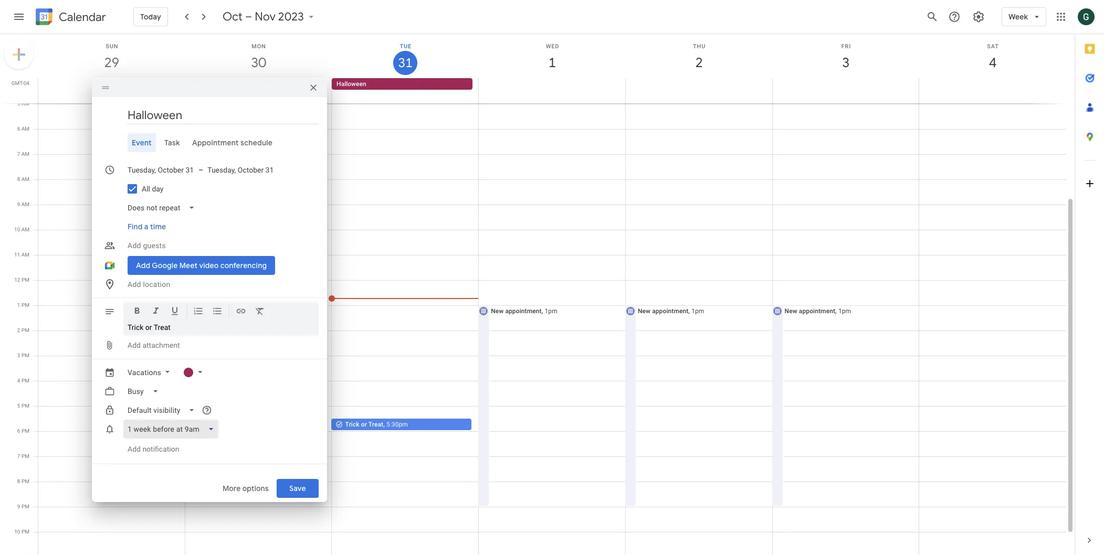 Task type: locate. For each thing, give the bounding box(es) containing it.
1 horizontal spatial tab list
[[1075, 34, 1104, 526]]

1 vertical spatial 5
[[17, 403, 20, 409]]

2 pm
[[17, 328, 29, 333]]

appointment down the add title 'text box'
[[192, 138, 239, 148]]

add left location
[[128, 280, 141, 289]]

2 5 from the top
[[17, 403, 20, 409]]

0 vertical spatial or
[[145, 323, 152, 332]]

1 down 12
[[17, 302, 20, 308]]

guests
[[143, 241, 166, 250]]

9 am
[[17, 202, 29, 207]]

4 pm from the top
[[21, 353, 29, 359]]

0 vertical spatial 5
[[17, 101, 20, 107]]

6 up 7 pm
[[17, 428, 20, 434]]

7 up the 8 am
[[17, 151, 20, 157]]

2 pm from the top
[[21, 302, 29, 308]]

12
[[14, 277, 20, 283]]

2 10 from the top
[[14, 529, 20, 535]]

pm up 4 pm at bottom left
[[21, 353, 29, 359]]

5 down gmt-
[[17, 101, 20, 107]]

1 horizontal spatial 1
[[548, 54, 555, 71]]

,
[[542, 308, 543, 315], [688, 308, 690, 315], [835, 308, 837, 315], [383, 421, 385, 428]]

trick
[[128, 323, 144, 332], [345, 421, 359, 428]]

10 pm from the top
[[21, 504, 29, 510]]

5 cell from the left
[[919, 78, 1066, 103]]

4 down 'sat'
[[988, 54, 996, 71]]

add
[[128, 241, 141, 250], [128, 280, 141, 289], [128, 341, 141, 350], [128, 445, 141, 454]]

time
[[150, 222, 166, 232]]

pm up 2 pm
[[21, 302, 29, 308]]

0 vertical spatial 6
[[17, 126, 20, 132]]

pm
[[22, 277, 29, 283], [21, 302, 29, 308], [21, 328, 29, 333], [21, 353, 29, 359], [21, 378, 29, 384], [21, 403, 29, 409], [21, 428, 29, 434], [21, 454, 29, 459], [21, 479, 29, 485], [21, 504, 29, 510], [22, 529, 29, 535]]

3 down the fri
[[842, 54, 849, 71]]

0 vertical spatial 3
[[842, 54, 849, 71]]

Add title text field
[[128, 108, 319, 123]]

0 vertical spatial 1
[[548, 54, 555, 71]]

5
[[17, 101, 20, 107], [17, 403, 20, 409]]

1 vertical spatial appointment
[[192, 138, 239, 148]]

10
[[14, 227, 20, 233], [14, 529, 20, 535]]

4 down 3 pm
[[17, 378, 20, 384]]

am down 9 am
[[21, 227, 29, 233]]

9 pm from the top
[[21, 479, 29, 485]]

1 10 from the top
[[14, 227, 20, 233]]

add down trick or treat
[[128, 341, 141, 350]]

am for 9 am
[[21, 202, 29, 207]]

0 vertical spatial 10
[[14, 227, 20, 233]]

0 vertical spatial treat
[[154, 323, 171, 332]]

0 vertical spatial 7
[[17, 151, 20, 157]]

2 link
[[687, 51, 711, 75]]

sat 4
[[987, 43, 999, 71]]

appointment button
[[187, 91, 326, 102]]

7 down 6 pm
[[17, 454, 20, 459]]

add down the find
[[128, 241, 141, 250]]

5 pm from the top
[[21, 378, 29, 384]]

30 link
[[247, 51, 271, 75]]

trick or treat
[[128, 323, 171, 332]]

1 pm from the top
[[22, 277, 29, 283]]

4 am from the top
[[21, 176, 29, 182]]

8 for 8 am
[[17, 176, 20, 182]]

2 am from the top
[[21, 126, 29, 132]]

12 pm
[[14, 277, 29, 283]]

am down 7 am
[[21, 176, 29, 182]]

8 up 9 pm
[[17, 479, 20, 485]]

wed 1
[[546, 43, 559, 71]]

5 up 6 pm
[[17, 403, 20, 409]]

4 add from the top
[[128, 445, 141, 454]]

2
[[695, 54, 702, 71], [17, 328, 20, 333]]

1 7 from the top
[[17, 151, 20, 157]]

1 horizontal spatial 2
[[695, 54, 702, 71]]

pm up 6 pm
[[21, 403, 29, 409]]

1 vertical spatial or
[[361, 421, 367, 428]]

cell
[[38, 78, 185, 103], [479, 78, 625, 103], [625, 78, 772, 103], [772, 78, 919, 103], [919, 78, 1066, 103]]

2 add from the top
[[128, 280, 141, 289]]

1 horizontal spatial –
[[245, 9, 252, 24]]

1 horizontal spatial or
[[361, 421, 367, 428]]

4 appointment from the left
[[799, 308, 835, 315]]

am for 7 am
[[21, 151, 29, 157]]

treat down 'italic' icon at the bottom
[[154, 323, 171, 332]]

1 am from the top
[[21, 101, 29, 107]]

0 horizontal spatial tab list
[[100, 133, 319, 152]]

mon
[[252, 43, 266, 50]]

add for add attachment
[[128, 341, 141, 350]]

week button
[[1002, 4, 1046, 29]]

cell down 4 "link"
[[919, 78, 1066, 103]]

pm up 7 pm
[[21, 428, 29, 434]]

cell down 1 link
[[479, 78, 625, 103]]

5 for 5 am
[[17, 101, 20, 107]]

add inside add attachment button
[[128, 341, 141, 350]]

8 am
[[17, 176, 29, 182]]

None field
[[123, 198, 203, 217], [123, 382, 167, 401], [123, 401, 204, 420], [123, 420, 223, 439], [123, 198, 203, 217], [123, 382, 167, 401], [123, 401, 204, 420], [123, 420, 223, 439]]

pm for 5 pm
[[21, 403, 29, 409]]

2 8 from the top
[[17, 479, 20, 485]]

am down 04 on the left
[[21, 101, 29, 107]]

pm up 9 pm
[[21, 479, 29, 485]]

0 vertical spatial 9
[[17, 202, 20, 207]]

1pm
[[251, 308, 264, 315], [545, 308, 557, 315], [692, 308, 704, 315], [838, 308, 851, 315]]

new appointment 1pm
[[197, 308, 264, 315]]

11 pm from the top
[[22, 529, 29, 535]]

8 for 8 pm
[[17, 479, 20, 485]]

6 am from the top
[[21, 227, 29, 233]]

am down the 8 am
[[21, 202, 29, 207]]

1 horizontal spatial 3
[[842, 54, 849, 71]]

– left the end date text field
[[198, 166, 203, 174]]

cell down 3 "link" at top right
[[772, 78, 919, 103]]

2 6 from the top
[[17, 428, 20, 434]]

1 vertical spatial 7
[[17, 454, 20, 459]]

pm down the 8 pm
[[21, 504, 29, 510]]

5 am
[[17, 101, 29, 107]]

wed
[[546, 43, 559, 50]]

or left 5:30pm
[[361, 421, 367, 428]]

tab list
[[1075, 34, 1104, 526], [100, 133, 319, 152]]

appointment up the add title 'text box'
[[190, 93, 226, 100]]

fri
[[841, 43, 851, 50]]

4
[[988, 54, 996, 71], [17, 378, 20, 384]]

1 8 from the top
[[17, 176, 20, 182]]

9 for 9 am
[[17, 202, 20, 207]]

am right 11 at the top left of the page
[[21, 252, 29, 258]]

2 cell from the left
[[479, 78, 625, 103]]

grid
[[0, 34, 1075, 555]]

tab list containing event
[[100, 133, 319, 152]]

4 1pm from the left
[[838, 308, 851, 315]]

sun
[[106, 43, 118, 50]]

10 am
[[14, 227, 29, 233]]

2 down 1 pm
[[17, 328, 20, 333]]

2 down thu
[[695, 54, 702, 71]]

or down 'italic' icon at the bottom
[[145, 323, 152, 332]]

pm for 1 pm
[[21, 302, 29, 308]]

1 vertical spatial 8
[[17, 479, 20, 485]]

appointment schedule
[[192, 138, 273, 148]]

am down 5 am
[[21, 126, 29, 132]]

event button
[[128, 133, 156, 152]]

treat
[[154, 323, 171, 332], [368, 421, 383, 428]]

pm down 6 pm
[[21, 454, 29, 459]]

0 horizontal spatial –
[[198, 166, 203, 174]]

0 horizontal spatial treat
[[154, 323, 171, 332]]

–
[[245, 9, 252, 24], [198, 166, 203, 174]]

2 horizontal spatial new appointment , 1pm
[[785, 308, 851, 315]]

10 down 9 pm
[[14, 529, 20, 535]]

pm down 3 pm
[[21, 378, 29, 384]]

row containing halloween
[[34, 78, 1075, 103]]

1 vertical spatial 6
[[17, 428, 20, 434]]

task
[[164, 138, 180, 148]]

pm for 9 pm
[[21, 504, 29, 510]]

1 9 from the top
[[17, 202, 20, 207]]

day
[[152, 185, 164, 193]]

9 for 9 pm
[[17, 504, 20, 510]]

all
[[142, 185, 150, 193]]

sun 29
[[104, 43, 119, 71]]

1 horizontal spatial 4
[[988, 54, 996, 71]]

pm for 4 pm
[[21, 378, 29, 384]]

pm down 1 pm
[[21, 328, 29, 333]]

9 up 10 pm
[[17, 504, 20, 510]]

halloween
[[337, 80, 366, 88]]

1 appointment from the left
[[212, 308, 248, 315]]

am
[[21, 101, 29, 107], [21, 126, 29, 132], [21, 151, 29, 157], [21, 176, 29, 182], [21, 202, 29, 207], [21, 227, 29, 233], [21, 252, 29, 258]]

0 vertical spatial 2
[[695, 54, 702, 71]]

0 horizontal spatial or
[[145, 323, 152, 332]]

0 vertical spatial appointment
[[190, 93, 226, 100]]

add inside add notification button
[[128, 445, 141, 454]]

pm down 9 pm
[[22, 529, 29, 535]]

treat for trick or treat , 5:30pm
[[368, 421, 383, 428]]

29
[[104, 54, 119, 71]]

treat left 5:30pm
[[368, 421, 383, 428]]

0 vertical spatial –
[[245, 9, 252, 24]]

7
[[17, 151, 20, 157], [17, 454, 20, 459]]

7 pm from the top
[[21, 428, 29, 434]]

row
[[34, 78, 1075, 103]]

sat
[[987, 43, 999, 50]]

7 am from the top
[[21, 252, 29, 258]]

calendar heading
[[57, 10, 106, 24]]

6 down 5 am
[[17, 126, 20, 132]]

3 new appointment , 1pm from the left
[[785, 308, 851, 315]]

1 add from the top
[[128, 241, 141, 250]]

add inside add guests dropdown button
[[128, 241, 141, 250]]

bold image
[[132, 306, 142, 318]]

1 horizontal spatial trick
[[345, 421, 359, 428]]

trick down bold "icon"
[[128, 323, 144, 332]]

am for 10 am
[[21, 227, 29, 233]]

appointment schedule button
[[188, 133, 277, 152]]

new
[[197, 308, 210, 315], [491, 308, 504, 315], [638, 308, 651, 315], [785, 308, 797, 315]]

1 vertical spatial treat
[[368, 421, 383, 428]]

0 horizontal spatial trick
[[128, 323, 144, 332]]

pm right 12
[[22, 277, 29, 283]]

am up the 8 am
[[21, 151, 29, 157]]

2 1pm from the left
[[545, 308, 557, 315]]

gmt-
[[11, 80, 24, 86]]

0 horizontal spatial 4
[[17, 378, 20, 384]]

2 7 from the top
[[17, 454, 20, 459]]

0 horizontal spatial new appointment , 1pm
[[491, 308, 557, 315]]

1 6 from the top
[[17, 126, 20, 132]]

5 pm
[[17, 403, 29, 409]]

3 am from the top
[[21, 151, 29, 157]]

0 horizontal spatial 3
[[17, 353, 20, 359]]

1 vertical spatial 10
[[14, 529, 20, 535]]

10 pm
[[14, 529, 29, 535]]

6 for 6 am
[[17, 126, 20, 132]]

cell down 29 link
[[38, 78, 185, 103]]

0 vertical spatial 4
[[988, 54, 996, 71]]

1 vertical spatial trick
[[345, 421, 359, 428]]

2 new from the left
[[491, 308, 504, 315]]

insert link image
[[236, 306, 246, 318]]

1 5 from the top
[[17, 101, 20, 107]]

add guests button
[[123, 236, 319, 255]]

appointment
[[212, 308, 248, 315], [505, 308, 542, 315], [652, 308, 688, 315], [799, 308, 835, 315]]

tue
[[400, 43, 412, 50]]

10 up 11 at the top left of the page
[[14, 227, 20, 233]]

8 pm from the top
[[21, 454, 29, 459]]

3 1pm from the left
[[692, 308, 704, 315]]

4 pm
[[17, 378, 29, 384]]

9 up 10 am
[[17, 202, 20, 207]]

1 vertical spatial 9
[[17, 504, 20, 510]]

appointment
[[190, 93, 226, 100], [192, 138, 239, 148]]

cell down 2 link
[[625, 78, 772, 103]]

0 vertical spatial trick
[[128, 323, 144, 332]]

8 down 7 am
[[17, 176, 20, 182]]

add left notification
[[128, 445, 141, 454]]

2 9 from the top
[[17, 504, 20, 510]]

– right oct
[[245, 9, 252, 24]]

trick left 5:30pm
[[345, 421, 359, 428]]

6 pm from the top
[[21, 403, 29, 409]]

4 cell from the left
[[772, 78, 919, 103]]

pm for 12 pm
[[22, 277, 29, 283]]

5 for 5 pm
[[17, 403, 20, 409]]

3 pm from the top
[[21, 328, 29, 333]]

1 horizontal spatial treat
[[368, 421, 383, 428]]

4 link
[[981, 51, 1005, 75]]

1 vertical spatial 2
[[17, 328, 20, 333]]

add for add location
[[128, 280, 141, 289]]

event
[[132, 138, 152, 148]]

3 add from the top
[[128, 341, 141, 350]]

or
[[145, 323, 152, 332], [361, 421, 367, 428]]

1 down wed
[[548, 54, 555, 71]]

5 am from the top
[[21, 202, 29, 207]]

7 am
[[17, 151, 29, 157]]

0 vertical spatial 8
[[17, 176, 20, 182]]

pm for 3 pm
[[21, 353, 29, 359]]

3 up 4 pm at bottom left
[[17, 353, 20, 359]]

1 horizontal spatial new appointment , 1pm
[[638, 308, 704, 315]]

3
[[842, 54, 849, 71], [17, 353, 20, 359]]

1 new appointment , 1pm from the left
[[491, 308, 557, 315]]

pm for 2 pm
[[21, 328, 29, 333]]

1 vertical spatial 1
[[17, 302, 20, 308]]

9 pm
[[17, 504, 29, 510]]

8
[[17, 176, 20, 182], [17, 479, 20, 485]]

mon 30
[[250, 43, 266, 71]]

italic image
[[151, 306, 161, 318]]



Task type: vqa. For each thing, say whether or not it's contained in the screenshot.
"row" in grid
yes



Task type: describe. For each thing, give the bounding box(es) containing it.
End date text field
[[207, 164, 274, 176]]

settings menu image
[[972, 10, 985, 23]]

pm for 10 pm
[[22, 529, 29, 535]]

1 inside wed 1
[[548, 54, 555, 71]]

3 pm
[[17, 353, 29, 359]]

2 inside thu 2
[[695, 54, 702, 71]]

grid containing 29
[[0, 34, 1075, 555]]

1 pm
[[17, 302, 29, 308]]

find
[[128, 222, 143, 232]]

6 pm
[[17, 428, 29, 434]]

6 am
[[17, 126, 29, 132]]

pm for 7 pm
[[21, 454, 29, 459]]

0 horizontal spatial 2
[[17, 328, 20, 333]]

vacations
[[128, 369, 161, 377]]

pm for 6 pm
[[21, 428, 29, 434]]

2 appointment from the left
[[505, 308, 542, 315]]

a
[[144, 222, 148, 232]]

1 link
[[540, 51, 564, 75]]

11
[[14, 252, 20, 258]]

appointment for appointment schedule
[[192, 138, 239, 148]]

add attachment
[[128, 341, 180, 350]]

add guests
[[128, 241, 166, 250]]

oct – nov 2023
[[222, 9, 304, 24]]

am for 11 am
[[21, 252, 29, 258]]

gmt-04
[[11, 80, 29, 86]]

7 pm
[[17, 454, 29, 459]]

or for trick or treat , 5:30pm
[[361, 421, 367, 428]]

3 new from the left
[[638, 308, 651, 315]]

add for add notification
[[128, 445, 141, 454]]

trick for trick or treat
[[128, 323, 144, 332]]

formatting options toolbar
[[123, 302, 319, 324]]

location
[[143, 280, 170, 289]]

add notification
[[128, 445, 179, 454]]

appointment for appointment
[[190, 93, 226, 100]]

am for 6 am
[[21, 126, 29, 132]]

to element
[[198, 166, 203, 174]]

04
[[23, 80, 29, 86]]

6 for 6 pm
[[17, 428, 20, 434]]

schedule
[[241, 138, 273, 148]]

week
[[1009, 12, 1028, 22]]

10 for 10 pm
[[14, 529, 20, 535]]

numbered list image
[[193, 306, 204, 318]]

add location
[[128, 280, 170, 289]]

1 vertical spatial 4
[[17, 378, 20, 384]]

trick for trick or treat , 5:30pm
[[345, 421, 359, 428]]

30
[[250, 54, 265, 71]]

task button
[[160, 133, 184, 152]]

am for 5 am
[[21, 101, 29, 107]]

or for trick or treat
[[145, 323, 152, 332]]

bulleted list image
[[212, 306, 223, 318]]

0 horizontal spatial 1
[[17, 302, 20, 308]]

am for 8 am
[[21, 176, 29, 182]]

today
[[140, 12, 161, 22]]

29 link
[[100, 51, 124, 75]]

31
[[398, 55, 412, 71]]

add notification button
[[123, 437, 183, 462]]

remove formatting image
[[255, 306, 265, 318]]

7 for 7 am
[[17, 151, 20, 157]]

1 1pm from the left
[[251, 308, 264, 315]]

calendar
[[59, 10, 106, 24]]

main drawer image
[[13, 10, 25, 23]]

3 inside fri 3
[[842, 54, 849, 71]]

nov
[[255, 9, 275, 24]]

add attachment button
[[123, 336, 184, 355]]

add for add guests
[[128, 241, 141, 250]]

thu 2
[[693, 43, 706, 71]]

pm for 8 pm
[[21, 479, 29, 485]]

1 vertical spatial –
[[198, 166, 203, 174]]

Description text field
[[128, 323, 314, 332]]

4 inside the sat 4
[[988, 54, 996, 71]]

2 new appointment , 1pm from the left
[[638, 308, 704, 315]]

7 for 7 pm
[[17, 454, 20, 459]]

fri 3
[[841, 43, 851, 71]]

31 link
[[393, 51, 418, 75]]

trick or treat , 5:30pm
[[345, 421, 408, 428]]

today button
[[133, 4, 168, 29]]

4 new from the left
[[785, 308, 797, 315]]

attachment
[[142, 341, 180, 350]]

1 new from the left
[[197, 308, 210, 315]]

1 vertical spatial 3
[[17, 353, 20, 359]]

3 link
[[834, 51, 858, 75]]

underline image
[[170, 306, 180, 318]]

3 appointment from the left
[[652, 308, 688, 315]]

tue 31
[[398, 43, 412, 71]]

1 cell from the left
[[38, 78, 185, 103]]

all day
[[142, 185, 164, 193]]

thu
[[693, 43, 706, 50]]

notification
[[142, 445, 179, 454]]

find a time button
[[123, 217, 170, 236]]

oct – nov 2023 button
[[218, 9, 320, 24]]

11 am
[[14, 252, 29, 258]]

8 pm
[[17, 479, 29, 485]]

find a time
[[128, 222, 166, 232]]

treat for trick or treat
[[154, 323, 171, 332]]

3 cell from the left
[[625, 78, 772, 103]]

10 for 10 am
[[14, 227, 20, 233]]

5:30pm
[[386, 421, 408, 428]]

oct
[[222, 9, 242, 24]]

calendar element
[[34, 6, 106, 29]]

2023
[[278, 9, 304, 24]]

halloween button
[[332, 78, 472, 90]]

Start date text field
[[128, 164, 194, 176]]



